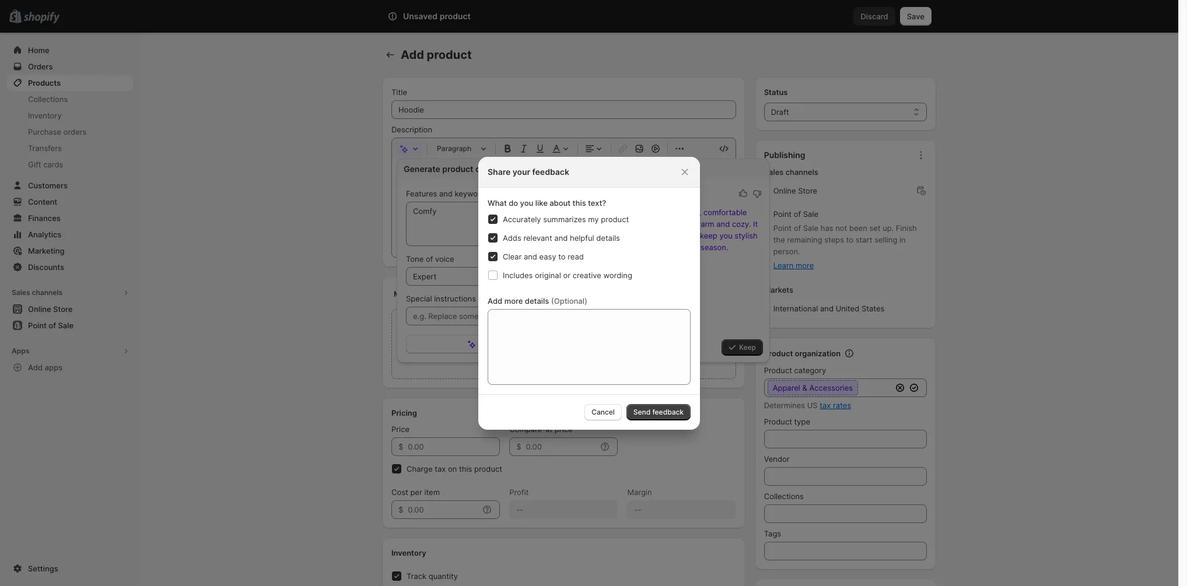 Task type: locate. For each thing, give the bounding box(es) containing it.
to down made
[[651, 219, 658, 229]]

0 vertical spatial inventory
[[28, 111, 62, 120]]

sales channels down discounts
[[12, 288, 63, 297]]

and left cozy.
[[717, 219, 730, 229]]

1 vertical spatial this
[[459, 465, 472, 474]]

collections down products
[[28, 95, 68, 104]]

will
[[687, 231, 698, 240]]

send
[[634, 408, 651, 416]]

0 vertical spatial point
[[774, 210, 792, 219]]

of up remaining
[[794, 224, 801, 233]]

this right "on"
[[459, 465, 472, 474]]

settings
[[28, 564, 58, 574]]

orders
[[63, 127, 87, 137]]

you up season.
[[720, 231, 733, 240]]

None text field
[[488, 309, 691, 385]]

1 vertical spatial product
[[764, 366, 792, 375]]

2 sale from the top
[[803, 224, 819, 233]]

product up the product category
[[764, 349, 793, 358]]

1 horizontal spatial to
[[651, 219, 658, 229]]

product up features
[[601, 214, 629, 224]]

it
[[753, 219, 758, 229]]

status
[[764, 88, 788, 97]]

1 vertical spatial keep
[[700, 231, 718, 240]]

accurately summarizes my product
[[503, 214, 629, 224]]

add for add apps
[[28, 363, 43, 372]]

0 horizontal spatial sales channels
[[12, 288, 63, 297]]

title
[[392, 88, 407, 97]]

product for add
[[427, 48, 472, 62]]

on
[[448, 465, 457, 474]]

cost per item
[[392, 488, 440, 497]]

0 horizontal spatial feedback
[[533, 167, 570, 177]]

to left read on the left top
[[559, 252, 566, 261]]

1 product from the top
[[764, 349, 793, 358]]

vendor
[[764, 455, 790, 464]]

more inside share your feedback dialog
[[505, 296, 523, 306]]

share
[[488, 167, 511, 177]]

features
[[593, 231, 622, 240]]

2 point from the top
[[774, 224, 792, 233]]

product for product type
[[764, 417, 792, 427]]

sales channels
[[764, 167, 819, 177], [12, 288, 63, 297]]

1 horizontal spatial feedback
[[653, 408, 684, 416]]

point down "online"
[[774, 210, 792, 219]]

1 vertical spatial tax
[[435, 465, 446, 474]]

discounts link
[[7, 259, 133, 275]]

up.
[[883, 224, 894, 233]]

2 horizontal spatial to
[[847, 235, 854, 245]]

clear
[[503, 252, 522, 261]]

season
[[654, 243, 680, 252]]

is
[[637, 208, 643, 217]]

determines
[[764, 401, 805, 410]]

feedback right your
[[533, 167, 570, 177]]

0 vertical spatial comfortable
[[704, 208, 747, 217]]

inventory up track
[[392, 549, 426, 558]]

1 vertical spatial of
[[794, 224, 801, 233]]

you up will
[[680, 219, 693, 229]]

comfortable up cozy.
[[704, 208, 747, 217]]

sales channels down publishing
[[764, 167, 819, 177]]

sales inside button
[[12, 288, 30, 297]]

sale inside point of sale has not been set up. finish the remaining steps to start selling in person. learn more
[[803, 224, 819, 233]]

1 vertical spatial to
[[847, 235, 854, 245]]

store
[[798, 186, 818, 196]]

modern
[[631, 231, 658, 240]]

2 product from the top
[[764, 366, 792, 375]]

keep down warm at right
[[700, 231, 718, 240]]

2 vertical spatial to
[[559, 252, 566, 261]]

1 vertical spatial channels
[[32, 288, 63, 297]]

1 vertical spatial comfortable
[[608, 243, 652, 252]]

channels
[[786, 167, 819, 177], [32, 288, 63, 297]]

1 vertical spatial feedback
[[653, 408, 684, 416]]

purchase
[[28, 127, 61, 137]]

0 vertical spatial to
[[651, 219, 658, 229]]

1 horizontal spatial this
[[573, 198, 586, 207]]

0 vertical spatial add
[[401, 48, 424, 62]]

you
[[520, 198, 534, 207], [680, 219, 693, 229], [720, 231, 733, 240]]

you right do
[[520, 198, 534, 207]]

add apps button
[[7, 359, 133, 376]]

1 horizontal spatial tax
[[820, 401, 831, 410]]

1 point from the top
[[774, 210, 792, 219]]

apps
[[12, 347, 29, 355]]

tax left "on"
[[435, 465, 446, 474]]

1 vertical spatial point
[[774, 224, 792, 233]]

quantity
[[429, 572, 458, 581]]

sale up remaining
[[803, 224, 819, 233]]

special instructions (optional)
[[406, 294, 513, 303]]

2 horizontal spatial you
[[720, 231, 733, 240]]

collections down vendor
[[764, 492, 804, 501]]

price
[[392, 425, 410, 434]]

2 horizontal spatial add
[[488, 296, 503, 306]]

1 vertical spatial more
[[505, 296, 523, 306]]

of down online store in the right top of the page
[[794, 210, 801, 219]]

products link
[[7, 75, 133, 91]]

0 vertical spatial this
[[573, 198, 586, 207]]

adds relevant and helpful details
[[503, 233, 620, 242]]

1 horizontal spatial sales
[[764, 167, 784, 177]]

product inside share your feedback dialog
[[601, 214, 629, 224]]

0 horizontal spatial comfortable
[[608, 243, 652, 252]]

this
[[573, 198, 586, 207], [459, 465, 472, 474]]

inventory inside inventory link
[[28, 111, 62, 120]]

3 product from the top
[[764, 417, 792, 427]]

product down search
[[427, 48, 472, 62]]

this
[[593, 208, 608, 217]]

of for tone of voice
[[426, 254, 433, 264]]

1 vertical spatial add
[[488, 296, 503, 306]]

0 horizontal spatial more
[[505, 296, 523, 306]]

point up the
[[774, 224, 792, 233]]

product down product organization
[[764, 366, 792, 375]]

tax right us
[[820, 401, 831, 410]]

sales
[[764, 167, 784, 177], [12, 288, 30, 297]]

0 vertical spatial you
[[520, 198, 534, 207]]

2 vertical spatial add
[[28, 363, 43, 372]]

point inside point of sale has not been set up. finish the remaining steps to start selling in person. learn more
[[774, 224, 792, 233]]

1 vertical spatial sale
[[803, 224, 819, 233]]

sales channels inside button
[[12, 288, 63, 297]]

sale
[[803, 210, 819, 219], [803, 224, 819, 233]]

1 vertical spatial inventory
[[392, 549, 426, 558]]

add left apps
[[28, 363, 43, 372]]

of right the tone
[[426, 254, 433, 264]]

determines us tax rates
[[764, 401, 852, 410]]

0 horizontal spatial to
[[559, 252, 566, 261]]

add right the instructions
[[488, 296, 503, 306]]

margin
[[628, 488, 652, 497]]

1 vertical spatial collections
[[764, 492, 804, 501]]

and left "united"
[[820, 304, 834, 313]]

product type
[[764, 417, 811, 427]]

1 horizontal spatial details
[[597, 233, 620, 242]]

you inside dialog
[[520, 198, 534, 207]]

add inside share your feedback dialog
[[488, 296, 503, 306]]

0 vertical spatial sales
[[764, 167, 784, 177]]

1 horizontal spatial add
[[401, 48, 424, 62]]

try again button
[[406, 335, 574, 354]]

product for product organization
[[764, 349, 793, 358]]

purchase orders
[[28, 127, 87, 137]]

apps
[[45, 363, 63, 372]]

states
[[862, 304, 885, 313]]

0 vertical spatial collections
[[28, 95, 68, 104]]

0 horizontal spatial keep
[[660, 219, 678, 229]]

to
[[651, 219, 658, 229], [847, 235, 854, 245], [559, 252, 566, 261]]

2 vertical spatial product
[[764, 417, 792, 427]]

0 horizontal spatial you
[[520, 198, 534, 207]]

that
[[670, 231, 684, 240]]

inventory up "purchase"
[[28, 111, 62, 120]]

add
[[401, 48, 424, 62], [488, 296, 503, 306], [28, 363, 43, 372]]

1 horizontal spatial sales channels
[[764, 167, 819, 177]]

read
[[568, 252, 584, 261]]

1 vertical spatial sales
[[12, 288, 30, 297]]

finish
[[896, 224, 917, 233]]

suggestion
[[593, 189, 634, 198]]

add for add more details (optional)
[[488, 296, 503, 306]]

to inside point of sale has not been set up. finish the remaining steps to start selling in person. learn more
[[847, 235, 854, 245]]

again
[[493, 340, 512, 349]]

0 horizontal spatial collections
[[28, 95, 68, 104]]

to inside share your feedback dialog
[[559, 252, 566, 261]]

1 horizontal spatial you
[[680, 219, 693, 229]]

0 horizontal spatial add
[[28, 363, 43, 372]]

expert
[[413, 272, 437, 281]]

made
[[645, 208, 665, 217]]

this left text?
[[573, 198, 586, 207]]

inventory
[[28, 111, 62, 120], [392, 549, 426, 558]]

easy
[[540, 252, 556, 261]]

add inside button
[[28, 363, 43, 372]]

0 vertical spatial tax
[[820, 401, 831, 410]]

0 horizontal spatial inventory
[[28, 111, 62, 120]]

share your feedback dialog
[[0, 157, 1179, 430]]

0 horizontal spatial channels
[[32, 288, 63, 297]]

selling
[[875, 235, 898, 245]]

point
[[774, 210, 792, 219], [774, 224, 792, 233]]

point for point of sale
[[774, 210, 792, 219]]

sales down publishing
[[764, 167, 784, 177]]

generate product description
[[404, 164, 520, 174]]

1 sale from the top
[[803, 210, 819, 219]]

details down original
[[525, 296, 549, 306]]

0 vertical spatial of
[[794, 210, 801, 219]]

channels up store
[[786, 167, 819, 177]]

details down fabric
[[597, 233, 620, 242]]

and
[[439, 189, 453, 198], [717, 219, 730, 229], [555, 233, 568, 242], [593, 243, 606, 252], [524, 252, 537, 261], [820, 304, 834, 313]]

and left easy
[[524, 252, 537, 261]]

1 vertical spatial sales channels
[[12, 288, 63, 297]]

0 vertical spatial more
[[796, 261, 814, 270]]

to inside this hoodie is made from soft, comfortable fabric designed to keep you warm and cozy. it features a modern fit that will keep you stylish and comfortable season after season.
[[651, 219, 658, 229]]

more down includes
[[505, 296, 523, 306]]

cost
[[392, 488, 408, 497]]

cancel
[[592, 408, 615, 416]]

sales down discounts
[[12, 288, 30, 297]]

compare-at price
[[510, 425, 573, 434]]

publishing
[[764, 150, 806, 160]]

product for product category
[[764, 366, 792, 375]]

compare-
[[510, 425, 546, 434]]

add up title
[[401, 48, 424, 62]]

product up features and keywords
[[442, 164, 474, 174]]

gift cards
[[28, 160, 63, 169]]

1 horizontal spatial channels
[[786, 167, 819, 177]]

do
[[509, 198, 518, 207]]

1 horizontal spatial more
[[796, 261, 814, 270]]

2 vertical spatial of
[[426, 254, 433, 264]]

send feedback button
[[627, 404, 691, 420]]

of
[[794, 210, 801, 219], [794, 224, 801, 233], [426, 254, 433, 264]]

0 vertical spatial sale
[[803, 210, 819, 219]]

transfers
[[28, 144, 62, 153]]

1 horizontal spatial keep
[[700, 231, 718, 240]]

1 horizontal spatial inventory
[[392, 549, 426, 558]]

has
[[821, 224, 834, 233]]

details
[[597, 233, 620, 242], [525, 296, 549, 306]]

comfortable down the a
[[608, 243, 652, 252]]

product right unsaved
[[440, 11, 471, 21]]

product
[[440, 11, 471, 21], [427, 48, 472, 62], [442, 164, 474, 174], [601, 214, 629, 224], [474, 465, 502, 474]]

sale for point of sale
[[803, 210, 819, 219]]

more right learn
[[796, 261, 814, 270]]

channels down discounts
[[32, 288, 63, 297]]

product down determines
[[764, 417, 792, 427]]

purchase orders link
[[7, 124, 133, 140]]

feedback right send
[[653, 408, 684, 416]]

share your feedback
[[488, 167, 570, 177]]

start
[[856, 235, 873, 245]]

this inside share your feedback dialog
[[573, 198, 586, 207]]

point of sale
[[774, 210, 819, 219]]

collections
[[28, 95, 68, 104], [764, 492, 804, 501]]

0 horizontal spatial details
[[525, 296, 549, 306]]

feedback inside button
[[653, 408, 684, 416]]

keep button
[[722, 340, 763, 356]]

0 vertical spatial product
[[764, 349, 793, 358]]

product for generate
[[442, 164, 474, 174]]

to left the "start"
[[847, 235, 854, 245]]

0 vertical spatial keep
[[660, 219, 678, 229]]

of inside point of sale has not been set up. finish the remaining steps to start selling in person. learn more
[[794, 224, 801, 233]]

0 horizontal spatial sales
[[12, 288, 30, 297]]

hoodie
[[610, 208, 635, 217]]

keep up fit
[[660, 219, 678, 229]]

1 vertical spatial details
[[525, 296, 549, 306]]

sale down store
[[803, 210, 819, 219]]

media
[[394, 289, 416, 299]]



Task type: vqa. For each thing, say whether or not it's contained in the screenshot.
tab list
no



Task type: describe. For each thing, give the bounding box(es) containing it.
settings link
[[7, 561, 133, 577]]

after
[[682, 243, 699, 252]]

rates
[[833, 401, 852, 410]]

summarizes
[[543, 214, 586, 224]]

none text field inside share your feedback dialog
[[488, 309, 691, 385]]

channels inside button
[[32, 288, 63, 297]]

product organization
[[764, 349, 841, 358]]

steps
[[825, 235, 844, 245]]

sale for point of sale has not been set up. finish the remaining steps to start selling in person. learn more
[[803, 224, 819, 233]]

season.
[[701, 243, 729, 252]]

0 horizontal spatial this
[[459, 465, 472, 474]]

more inside point of sale has not been set up. finish the remaining steps to start selling in person. learn more
[[796, 261, 814, 270]]

what do you like about this text?
[[488, 198, 606, 207]]

unsaved product
[[403, 11, 471, 21]]

product for unsaved
[[440, 11, 471, 21]]

send feedback
[[634, 408, 684, 416]]

home
[[28, 46, 49, 55]]

online
[[774, 186, 796, 196]]

2 vertical spatial you
[[720, 231, 733, 240]]

description
[[476, 164, 520, 174]]

inventory link
[[7, 107, 133, 124]]

keywords
[[455, 189, 489, 198]]

at
[[546, 425, 553, 434]]

adds
[[503, 233, 522, 242]]

cozy.
[[732, 219, 751, 229]]

not
[[836, 224, 848, 233]]

point for point of sale has not been set up. finish the remaining steps to start selling in person. learn more
[[774, 224, 792, 233]]

person.
[[774, 247, 801, 256]]

0 horizontal spatial tax
[[435, 465, 446, 474]]

track quantity
[[407, 572, 458, 581]]

relevant
[[524, 233, 552, 242]]

us
[[807, 401, 818, 410]]

set
[[870, 224, 881, 233]]

save
[[907, 12, 925, 21]]

learn more link
[[774, 261, 814, 270]]

online store
[[774, 186, 818, 196]]

this hoodie is made from soft, comfortable fabric designed to keep you warm and cozy. it features a modern fit that will keep you stylish and comfortable season after season.
[[593, 208, 758, 252]]

accurately
[[503, 214, 541, 224]]

international
[[774, 304, 818, 313]]

0 vertical spatial sales channels
[[764, 167, 819, 177]]

of for point of sale has not been set up. finish the remaining steps to start selling in person. learn more
[[794, 224, 801, 233]]

pricing
[[392, 409, 417, 418]]

shopify image
[[23, 12, 60, 24]]

unsaved
[[403, 11, 438, 21]]

been
[[850, 224, 868, 233]]

like
[[536, 198, 548, 207]]

home link
[[7, 42, 133, 58]]

features
[[406, 189, 437, 198]]

track
[[407, 572, 427, 581]]

helpful
[[570, 233, 594, 242]]

sales channels button
[[7, 285, 133, 301]]

draft
[[771, 107, 789, 117]]

0 vertical spatial details
[[597, 233, 620, 242]]

product category
[[764, 366, 827, 375]]

description
[[392, 125, 432, 134]]

add for add product
[[401, 48, 424, 62]]

fit
[[661, 231, 668, 240]]

includes
[[503, 270, 533, 280]]

and down features
[[593, 243, 606, 252]]

special
[[406, 294, 432, 303]]

clear and easy to read
[[503, 252, 584, 261]]

in
[[900, 235, 906, 245]]

stylish
[[735, 231, 758, 240]]

charge
[[407, 465, 433, 474]]

add product
[[401, 48, 472, 62]]

wording
[[604, 270, 632, 280]]

add more details (optional)
[[488, 296, 588, 306]]

your
[[513, 167, 531, 177]]

search button
[[420, 7, 759, 26]]

0 vertical spatial feedback
[[533, 167, 570, 177]]

product right "on"
[[474, 465, 502, 474]]

per
[[410, 488, 422, 497]]

cancel button
[[585, 404, 622, 420]]

tone
[[406, 254, 424, 264]]

apps button
[[7, 343, 133, 359]]

point of sale has not been set up. finish the remaining steps to start selling in person. learn more
[[774, 224, 917, 270]]

discounts
[[28, 263, 64, 272]]

united
[[836, 304, 860, 313]]

category
[[795, 366, 827, 375]]

1 horizontal spatial comfortable
[[704, 208, 747, 217]]

of for point of sale
[[794, 210, 801, 219]]

collections inside collections link
[[28, 95, 68, 104]]

1 horizontal spatial collections
[[764, 492, 804, 501]]

markets
[[764, 285, 794, 295]]

designed
[[616, 219, 649, 229]]

soft,
[[685, 208, 702, 217]]

1 vertical spatial you
[[680, 219, 693, 229]]

item
[[424, 488, 440, 497]]

features and keywords
[[406, 189, 489, 198]]

0 vertical spatial channels
[[786, 167, 819, 177]]

or
[[563, 270, 571, 280]]

and down the summarizes
[[555, 233, 568, 242]]

and right features
[[439, 189, 453, 198]]

tone of voice
[[406, 254, 454, 264]]

organization
[[795, 349, 841, 358]]

tax rates link
[[820, 401, 852, 410]]

collections link
[[7, 91, 133, 107]]

fabric
[[593, 219, 613, 229]]



